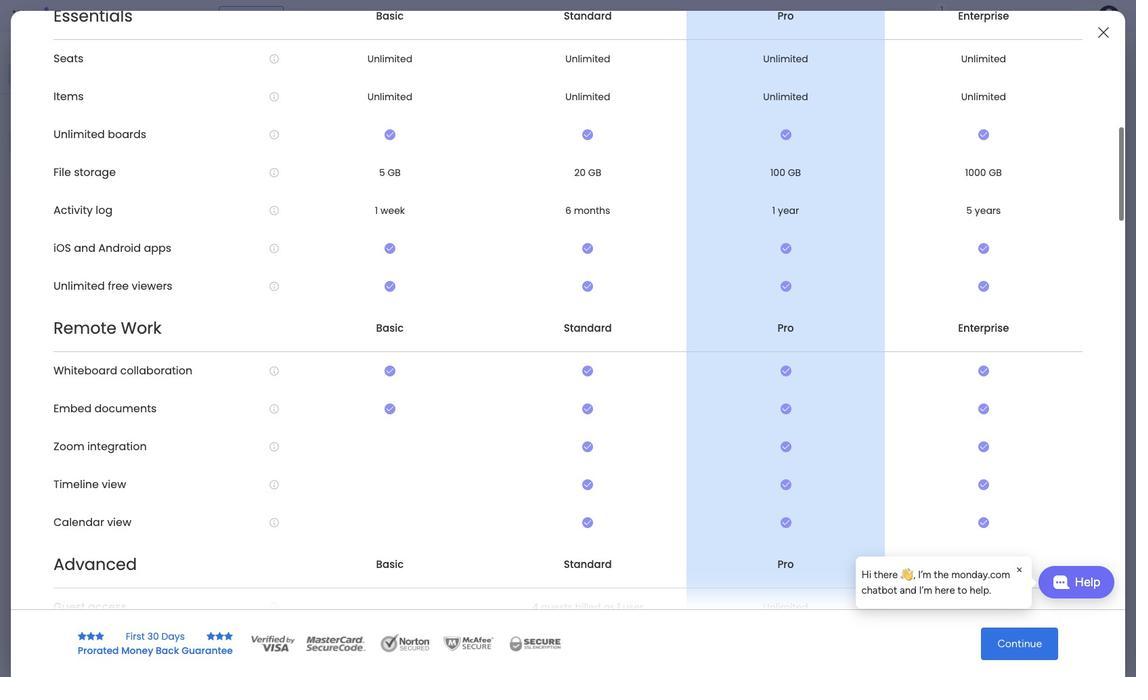 Task type: locate. For each thing, give the bounding box(es) containing it.
0 vertical spatial 5
[[379, 166, 385, 179]]

kendall parks image
[[899, 215, 919, 235]]

items right '2'
[[279, 415, 302, 427]]

0 vertical spatial standard
[[564, 9, 612, 23]]

and right ios
[[74, 241, 96, 256]]

week
[[600, 196, 621, 206], [380, 204, 405, 217], [258, 362, 290, 379], [603, 440, 624, 450]]

continue
[[997, 637, 1042, 650]]

5 up 1 week
[[379, 166, 385, 179]]

choose the boards, columns and people you'd like to see
[[879, 97, 1120, 108]]

status
[[888, 318, 915, 329]]

None text field
[[888, 168, 1114, 192]]

my inside list box
[[32, 167, 45, 178]]

gb
[[388, 166, 401, 179], [588, 166, 601, 179], [788, 166, 801, 179], [989, 166, 1002, 179]]

the left boards,
[[914, 97, 929, 108]]

1 for 1 year
[[772, 204, 775, 217]]

1 vertical spatial pro
[[777, 321, 794, 335]]

0 vertical spatial i'm
[[918, 569, 931, 581]]

to right here
[[957, 584, 967, 596]]

today
[[228, 265, 266, 282]]

2
[[271, 415, 276, 427]]

2 vertical spatial pro
[[777, 557, 794, 571]]

1 image
[[936, 1, 948, 16]]

column
[[917, 318, 950, 329], [910, 351, 943, 363], [920, 385, 953, 397]]

next for next week
[[582, 440, 601, 450]]

option up file storage
[[0, 160, 173, 163]]

hi
[[861, 569, 871, 581]]

view right calendar
[[107, 515, 131, 530]]

+
[[221, 487, 227, 498]]

4
[[532, 600, 538, 614]]

1 vertical spatial items
[[279, 415, 302, 427]]

next week
[[582, 440, 624, 450]]

dashboard
[[54, 213, 100, 224]]

1 gb from the left
[[388, 166, 401, 179]]

help
[[1075, 574, 1100, 589]]

next for next week /
[[228, 362, 255, 379]]

0 vertical spatial work
[[236, 51, 290, 81]]

and
[[1002, 97, 1018, 108], [74, 241, 96, 256], [900, 584, 917, 596]]

2 new from the top
[[32, 328, 52, 339]]

0 horizontal spatial to
[[957, 584, 967, 596]]

main content containing overdue /
[[179, 32, 1136, 677]]

basic for advanced
[[376, 557, 404, 571]]

kendall parks image
[[1098, 5, 1120, 27]]

option
[[8, 64, 165, 85], [0, 160, 173, 163]]

1 vertical spatial to
[[957, 584, 967, 596]]

my first board for 2nd my first board link from the bottom of the page
[[688, 439, 747, 451]]

Search in workspace field
[[28, 134, 113, 149]]

0 vertical spatial items
[[919, 150, 942, 161]]

0 vertical spatial the
[[914, 97, 929, 108]]

2 horizontal spatial and
[[1002, 97, 1018, 108]]

2 pro from the top
[[777, 321, 794, 335]]

0 vertical spatial view
[[102, 477, 126, 492]]

see
[[1105, 97, 1120, 108]]

like
[[1077, 97, 1091, 108]]

i'm right 👋,
[[918, 569, 931, 581]]

column right status
[[917, 318, 950, 329]]

1 vertical spatial the
[[934, 569, 949, 581]]

gb for 5 gb
[[388, 166, 401, 179]]

gb for 20 gb
[[588, 166, 601, 179]]

next
[[228, 362, 255, 379], [582, 440, 601, 450]]

2 vertical spatial and
[[900, 584, 917, 596]]

2 vertical spatial enterprise
[[958, 557, 1009, 571]]

new
[[32, 213, 52, 224], [32, 328, 52, 339]]

0 horizontal spatial and
[[74, 241, 96, 256]]

1 basic from the top
[[376, 9, 404, 23]]

first
[[126, 629, 145, 643]]

today /
[[228, 265, 279, 282]]

mcafee secure image
[[441, 633, 496, 654]]

week for this week
[[600, 196, 621, 206]]

1
[[375, 204, 378, 217], [772, 204, 775, 217], [617, 600, 620, 614]]

0 vertical spatial and
[[1002, 97, 1018, 108]]

1 new from the top
[[32, 213, 52, 224]]

to right like
[[1094, 97, 1103, 108]]

5 for 5 gb
[[379, 166, 385, 179]]

👋,
[[900, 569, 916, 581]]

months
[[574, 204, 610, 217]]

20 gb
[[574, 166, 601, 179]]

items inside later / 2 items
[[279, 415, 302, 427]]

basic
[[376, 9, 404, 23], [376, 321, 404, 335], [376, 557, 404, 571]]

1 vertical spatial basic
[[376, 321, 404, 335]]

1 year
[[772, 204, 799, 217]]

0 horizontal spatial next
[[228, 362, 255, 379]]

boards
[[108, 127, 146, 142]]

new for new dashboard
[[32, 213, 52, 224]]

lottie animation element
[[0, 540, 173, 677]]

2 star image from the left
[[86, 631, 95, 641]]

and inside hi there 👋,  i'm the monday.com chatbot and i'm here to help.
[[900, 584, 917, 596]]

0 vertical spatial column
[[917, 318, 950, 329]]

log
[[96, 203, 113, 218]]

2 vertical spatial standard
[[564, 557, 612, 571]]

work
[[236, 51, 290, 81], [121, 317, 162, 339]]

5
[[379, 166, 385, 179], [966, 204, 972, 217]]

enterprise for remote work
[[958, 321, 1009, 335]]

enterprise up help.
[[958, 557, 1009, 571]]

view right timeline
[[102, 477, 126, 492]]

monday marketplace image
[[985, 9, 999, 23]]

1 vertical spatial prio
[[1123, 411, 1136, 422]]

and down 👋,
[[900, 584, 917, 596]]

None search field
[[257, 107, 384, 129]]

main content
[[179, 32, 1136, 677]]

as
[[603, 600, 615, 614]]

user
[[623, 600, 643, 614]]

update feed image
[[925, 9, 939, 23]]

collaboration
[[120, 363, 192, 379]]

and left people
[[1002, 97, 1018, 108]]

integration
[[87, 439, 147, 455]]

checklist
[[47, 282, 86, 293]]

days
[[161, 629, 185, 643]]

people
[[888, 118, 916, 130]]

new down meeting
[[32, 213, 52, 224]]

column for status column
[[917, 318, 950, 329]]

new left project
[[32, 328, 52, 339]]

standard for essentials
[[564, 9, 612, 23]]

option down home link
[[8, 64, 165, 85]]

date column
[[888, 351, 943, 363]]

1 horizontal spatial the
[[934, 569, 949, 581]]

i'm
[[918, 569, 931, 581], [919, 584, 932, 596]]

0 vertical spatial pro
[[777, 9, 794, 23]]

1 horizontal spatial to
[[1094, 97, 1103, 108]]

view
[[102, 477, 126, 492], [107, 515, 131, 530]]

3 enterprise from the top
[[958, 557, 1009, 571]]

1 for 1 week
[[375, 204, 378, 217]]

research proposal
[[220, 439, 298, 450]]

1 standard from the top
[[564, 9, 612, 23]]

0 vertical spatial my first board link
[[686, 189, 811, 212]]

3 gb from the left
[[788, 166, 801, 179]]

first
[[47, 167, 64, 178], [703, 196, 720, 207], [703, 439, 720, 451], [703, 463, 720, 475]]

my first board for 3rd my first board link from the bottom
[[688, 196, 747, 207]]

1 horizontal spatial work
[[236, 51, 290, 81]]

items left should at the right top of the page
[[919, 150, 942, 161]]

select product image
[[12, 9, 26, 23]]

column right the priority
[[920, 385, 953, 397]]

1 enterprise from the top
[[958, 9, 1009, 23]]

gb right 100
[[788, 166, 801, 179]]

1 horizontal spatial 1
[[617, 600, 620, 614]]

100 gb
[[770, 166, 801, 179]]

/ up 'meeting'
[[284, 167, 290, 184]]

hi there 👋,  i'm the monday.com chatbot and i'm here to help.
[[861, 569, 1010, 596]]

2 enterprise from the top
[[958, 321, 1009, 335]]

4 guests billed as 1 user
[[532, 600, 643, 614]]

2 standard from the top
[[564, 321, 612, 335]]

1 vertical spatial my first board link
[[686, 433, 811, 456]]

1 vertical spatial column
[[910, 351, 943, 363]]

work down plans
[[236, 51, 290, 81]]

work down the viewers
[[121, 317, 162, 339]]

3 pro from the top
[[777, 557, 794, 571]]

apps
[[144, 241, 171, 256]]

4 gb from the left
[[989, 166, 1002, 179]]

am
[[981, 439, 994, 449]]

1000
[[965, 166, 986, 179]]

gb up 1 week
[[388, 166, 401, 179]]

1 vertical spatial 5
[[966, 204, 972, 217]]

3 basic from the top
[[376, 557, 404, 571]]

2 gb from the left
[[588, 166, 601, 179]]

search everything image
[[1018, 9, 1032, 23]]

enterprise for essentials
[[958, 9, 1009, 23]]

new project
[[32, 328, 85, 339]]

chat bot icon image
[[1052, 575, 1069, 589]]

1 week
[[375, 204, 405, 217]]

task management system
[[24, 236, 135, 247]]

week for next week /
[[258, 362, 290, 379]]

pro for remote work
[[777, 321, 794, 335]]

proposal
[[262, 439, 298, 450]]

1 vertical spatial standard
[[564, 321, 612, 335]]

0 vertical spatial prio
[[1123, 167, 1136, 178]]

free
[[108, 279, 129, 294]]

1 vertical spatial next
[[582, 440, 601, 450]]

embed documents
[[53, 401, 157, 417]]

gb for 1000 gb
[[989, 166, 1002, 179]]

enterprise right status column
[[958, 321, 1009, 335]]

guarantee
[[182, 643, 233, 657]]

1 pro from the top
[[777, 9, 794, 23]]

0 vertical spatial enterprise
[[958, 9, 1009, 23]]

1 horizontal spatial next
[[582, 440, 601, 450]]

this week
[[582, 196, 621, 206]]

i'm left here
[[919, 584, 932, 596]]

/ right today
[[270, 265, 276, 282]]

column for date column
[[910, 351, 943, 363]]

the up here
[[934, 569, 949, 581]]

2 vertical spatial column
[[920, 385, 953, 397]]

0 horizontal spatial 5
[[379, 166, 385, 179]]

meeting
[[32, 190, 67, 201]]

column right date
[[910, 351, 943, 363]]

year
[[778, 204, 799, 217]]

2 vertical spatial basic
[[376, 557, 404, 571]]

list box
[[0, 158, 173, 528]]

verified by visa image
[[249, 633, 297, 654]]

star image
[[78, 631, 86, 641], [86, 631, 95, 641], [95, 631, 104, 641], [206, 631, 215, 641]]

prio
[[1123, 167, 1136, 178], [1123, 411, 1136, 422]]

2 horizontal spatial 1
[[772, 204, 775, 217]]

work for my work
[[236, 51, 290, 81]]

/
[[284, 167, 290, 184], [270, 265, 276, 282], [293, 362, 300, 379], [262, 411, 268, 428]]

ssl encrypted image
[[501, 633, 569, 654]]

my
[[200, 51, 231, 81], [32, 167, 45, 178], [688, 196, 701, 207], [688, 439, 701, 451], [688, 463, 701, 475]]

1 vertical spatial work
[[121, 317, 162, 339]]

star image
[[215, 631, 224, 641], [224, 631, 233, 641]]

2 vertical spatial my first board link
[[686, 456, 811, 480]]

gb right 20
[[588, 166, 601, 179]]

my work
[[200, 51, 290, 81]]

mastercard secure code image
[[302, 633, 370, 654]]

0 vertical spatial basic
[[376, 9, 404, 23]]

view for timeline view
[[102, 477, 126, 492]]

first inside list box
[[47, 167, 64, 178]]

overdue
[[228, 167, 281, 184]]

3 standard from the top
[[564, 557, 612, 571]]

1 horizontal spatial and
[[900, 584, 917, 596]]

0 horizontal spatial 1
[[375, 204, 378, 217]]

plans
[[255, 10, 278, 22]]

0 horizontal spatial items
[[279, 415, 302, 427]]

20
[[574, 166, 586, 179]]

enterprise left search everything image at the top right
[[958, 9, 1009, 23]]

2 basic from the top
[[376, 321, 404, 335]]

5 years
[[966, 204, 1001, 217]]

5 left years
[[966, 204, 972, 217]]

management
[[137, 8, 210, 24]]

1 vertical spatial enterprise
[[958, 321, 1009, 335]]

gb down show?
[[989, 166, 1002, 179]]

0 horizontal spatial work
[[121, 317, 162, 339]]

my first board
[[32, 167, 91, 178], [688, 196, 747, 207], [688, 439, 747, 451], [688, 463, 747, 475]]

dialog
[[856, 556, 1032, 609]]

standard for advanced
[[564, 557, 612, 571]]

0 vertical spatial new
[[32, 213, 52, 224]]

1 star image from the left
[[78, 631, 86, 641]]

my first board link
[[686, 189, 811, 212], [686, 433, 811, 456], [686, 456, 811, 480]]

add
[[230, 487, 247, 498]]

0 vertical spatial next
[[228, 362, 255, 379]]

0 vertical spatial to
[[1094, 97, 1103, 108]]

1 vertical spatial new
[[32, 328, 52, 339]]

enterprise for advanced
[[958, 557, 1009, 571]]

chatbot
[[861, 584, 897, 596]]

1 vertical spatial view
[[107, 515, 131, 530]]

/ left '2'
[[262, 411, 268, 428]]

1 horizontal spatial 5
[[966, 204, 972, 217]]



Task type: vqa. For each thing, say whether or not it's contained in the screenshot.


Task type: describe. For each thing, give the bounding box(es) containing it.
here
[[935, 584, 955, 596]]

guests
[[541, 600, 573, 614]]

5 gb
[[379, 166, 401, 179]]

basic for remote work
[[376, 321, 404, 335]]

weekly
[[250, 195, 280, 206]]

+ add item
[[221, 487, 268, 498]]

whose items should we show?
[[888, 150, 1017, 161]]

list box containing my first board
[[0, 158, 173, 528]]

my first board inside list box
[[32, 167, 91, 178]]

3 star image from the left
[[95, 631, 104, 641]]

documents
[[94, 401, 157, 417]]

1 horizontal spatial items
[[919, 150, 942, 161]]

unlimited free viewers
[[53, 279, 172, 294]]

prorated money back guarantee
[[78, 643, 233, 657]]

1000 gb
[[965, 166, 1002, 179]]

2 prio from the top
[[1123, 411, 1136, 422]]

invite members image
[[955, 9, 969, 23]]

23,
[[941, 439, 952, 449]]

file
[[53, 165, 71, 180]]

the inside hi there 👋,  i'm the monday.com chatbot and i'm here to help.
[[934, 569, 949, 581]]

view for calendar view
[[107, 515, 131, 530]]

system
[[103, 236, 135, 247]]

1 vertical spatial and
[[74, 241, 96, 256]]

board for 2nd my first board link from the bottom of the page
[[722, 439, 747, 451]]

later / 2 items
[[228, 411, 302, 428]]

lottie animation image
[[0, 540, 173, 677]]

see plans
[[237, 10, 278, 22]]

mar
[[923, 439, 938, 449]]

timeline view
[[53, 477, 126, 492]]

research
[[220, 439, 259, 450]]

item
[[249, 487, 268, 498]]

guest
[[53, 599, 85, 615]]

task
[[24, 236, 43, 247]]

help image
[[1048, 9, 1062, 23]]

week for 1 week
[[380, 204, 405, 217]]

3 my first board link from the top
[[686, 456, 811, 480]]

1 prio from the top
[[1123, 167, 1136, 178]]

next week /
[[228, 362, 303, 379]]

items
[[53, 89, 84, 105]]

standard for remote work
[[564, 321, 612, 335]]

board inside list box
[[66, 167, 91, 178]]

monday.com
[[951, 569, 1010, 581]]

later
[[228, 411, 259, 428]]

/ for today /
[[270, 265, 276, 282]]

/ up later / 2 items
[[293, 362, 300, 379]]

activity log
[[53, 203, 113, 218]]

pro for advanced
[[777, 557, 794, 571]]

seats
[[53, 51, 83, 67]]

android
[[98, 241, 141, 256]]

money
[[121, 643, 153, 657]]

billed
[[575, 600, 601, 614]]

/ for overdue /
[[284, 167, 290, 184]]

activity
[[53, 203, 93, 218]]

week for next week
[[603, 440, 624, 450]]

essentials
[[53, 5, 133, 27]]

status column
[[888, 318, 950, 329]]

board for 3rd my first board link from the bottom
[[722, 196, 747, 207]]

work for remote work
[[121, 317, 162, 339]]

0 vertical spatial option
[[8, 64, 165, 85]]

whiteboard collaboration
[[53, 363, 192, 379]]

storage
[[74, 165, 116, 180]]

priority
[[888, 385, 918, 397]]

set
[[220, 195, 235, 206]]

my first board for 3rd my first board link
[[688, 463, 747, 475]]

zoom integration
[[53, 439, 147, 455]]

we
[[975, 150, 987, 161]]

advanced
[[53, 553, 137, 576]]

gb for 100 gb
[[788, 166, 801, 179]]

back
[[156, 643, 179, 657]]

basic for essentials
[[376, 9, 404, 23]]

notes
[[69, 190, 95, 201]]

remote work
[[53, 317, 162, 339]]

home link
[[8, 41, 165, 62]]

remote
[[53, 317, 117, 339]]

date
[[888, 351, 908, 363]]

6
[[565, 204, 571, 217]]

1 my first board link from the top
[[686, 189, 811, 212]]

board for 3rd my first board link
[[722, 463, 747, 475]]

monday
[[60, 8, 107, 24]]

help button
[[1039, 566, 1114, 598]]

2 my first board link from the top
[[686, 433, 811, 456]]

columns
[[964, 97, 1000, 108]]

zoom
[[53, 439, 84, 455]]

to inside hi there 👋,  i'm the monday.com chatbot and i'm here to help.
[[957, 584, 967, 596]]

5 for 5 years
[[966, 204, 972, 217]]

mar 23, 09:00 am
[[923, 439, 994, 449]]

continue button
[[981, 627, 1058, 660]]

work
[[109, 8, 134, 24]]

/ for later / 2 items
[[262, 411, 268, 428]]

dialog containing hi there 👋,  i'm the monday.com
[[856, 556, 1032, 609]]

new dashboard
[[32, 213, 100, 224]]

calendar view
[[53, 515, 131, 530]]

set up weekly meeting
[[220, 195, 317, 206]]

new for new project
[[32, 328, 52, 339]]

notifications image
[[896, 9, 909, 23]]

there
[[874, 569, 898, 581]]

4 star image from the left
[[206, 631, 215, 641]]

norton secured image
[[375, 633, 436, 654]]

1 star image from the left
[[215, 631, 224, 641]]

1 vertical spatial option
[[0, 160, 173, 163]]

years
[[975, 204, 1001, 217]]

first 30 days
[[126, 629, 185, 643]]

you'd
[[1052, 97, 1075, 108]]

group
[[603, 167, 630, 178]]

100
[[770, 166, 785, 179]]

whose
[[888, 150, 917, 161]]

pro for essentials
[[777, 9, 794, 23]]

0 horizontal spatial the
[[914, 97, 929, 108]]

meeting notes
[[32, 190, 95, 201]]

ios
[[53, 241, 71, 256]]

1 vertical spatial i'm
[[919, 584, 932, 596]]

2 star image from the left
[[224, 631, 233, 641]]

people
[[1020, 97, 1050, 108]]

whiteboard
[[53, 363, 117, 379]]

show?
[[990, 150, 1017, 161]]

monday work management
[[60, 8, 210, 24]]

up
[[237, 195, 248, 206]]

Filter dashboard by text search field
[[257, 107, 384, 129]]

30
[[147, 629, 159, 643]]

this
[[582, 196, 598, 206]]

priority column
[[888, 385, 953, 397]]

column for priority column
[[920, 385, 953, 397]]

project
[[54, 328, 85, 339]]

embed
[[53, 401, 92, 417]]



